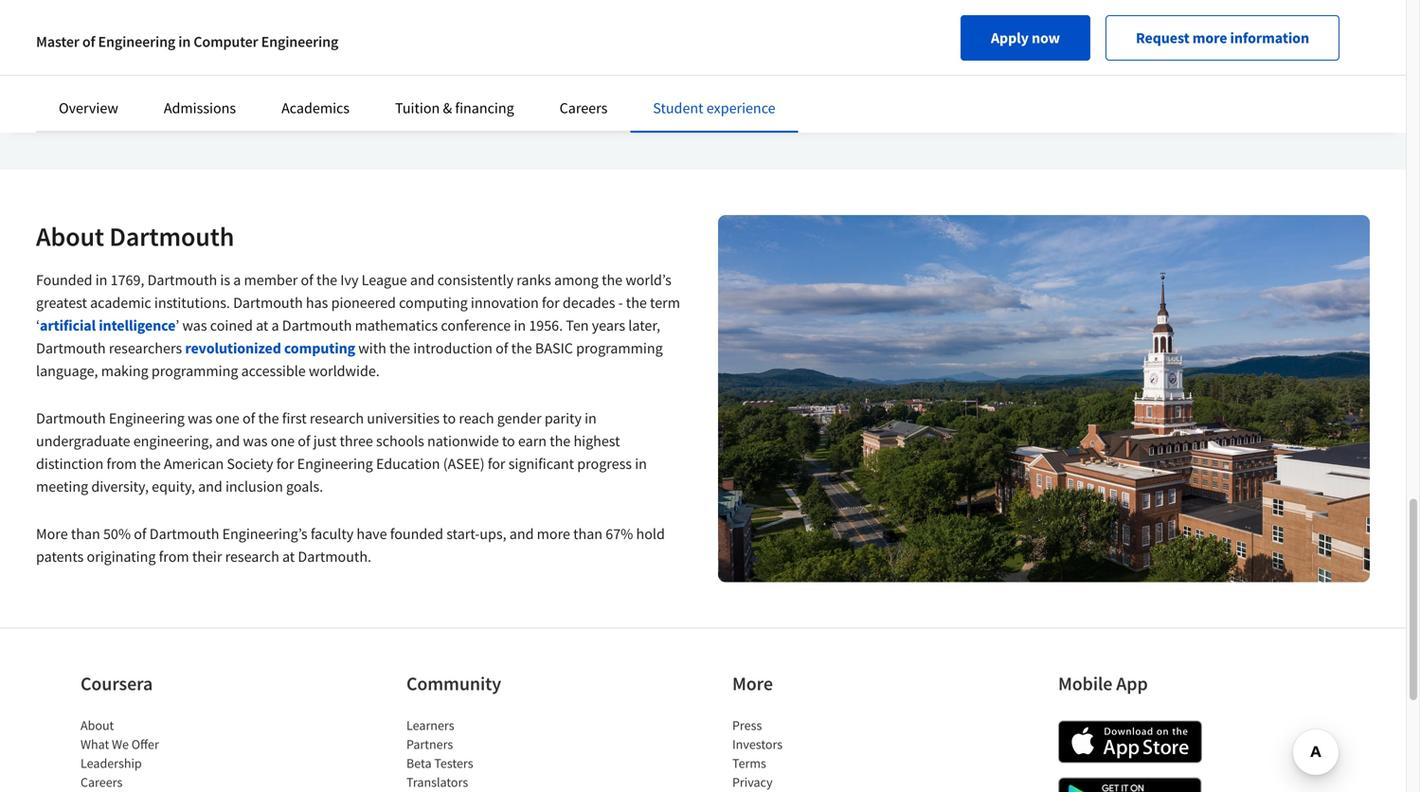 Task type: vqa. For each thing, say whether or not it's contained in the screenshot.
67%
yes



Task type: locate. For each thing, give the bounding box(es) containing it.
m.
[[185, 21, 200, 40]]

tuition
[[395, 99, 440, 118]]

than left 67%
[[574, 525, 603, 544]]

peter chin image
[[946, 19, 1051, 124]]

1 vertical spatial at
[[282, 547, 295, 566]]

professor inside associate professor of engineering; program area lead: electrical and computer engineering
[[212, 50, 264, 67]]

for right (asee)
[[488, 454, 506, 473]]

computing inside founded in 1769, dartmouth is a member of the ivy league and consistently ranks among the world's greatest academic institutions. dartmouth has pioneered computing innovation for decades - the term '
[[399, 293, 468, 312]]

0 vertical spatial computer
[[194, 32, 258, 51]]

more inside more than 50% of dartmouth engineering's faculty have founded start-ups, and more than 67% hold patents originating from their research at dartmouth.
[[36, 525, 68, 544]]

1 vertical spatial programming
[[152, 362, 238, 381]]

1 horizontal spatial for
[[488, 454, 506, 473]]

dartmouth inside dartmouth engineering was one of the first research universities to reach gender parity in undergraduate engineering, and was one of just three schools nationwide to earn the highest distinction from the american society for engineering education (asee) for significant progress in meeting diversity, equity, and inclusion goals.
[[36, 409, 106, 428]]

world's
[[626, 271, 672, 290]]

0 horizontal spatial more
[[537, 525, 570, 544]]

has
[[306, 293, 328, 312]]

1 vertical spatial computing
[[284, 339, 356, 358]]

1 vertical spatial careers
[[81, 774, 123, 791]]

more for more than 50% of dartmouth engineering's faculty have founded start-ups, and more than 67% hold patents originating from their research at dartmouth.
[[36, 525, 68, 544]]

of right master
[[82, 32, 95, 51]]

the down 'mathematics'
[[390, 339, 410, 358]]

1 horizontal spatial programming
[[576, 339, 663, 358]]

1 horizontal spatial from
[[159, 547, 189, 566]]

about inside about what we offer leadership careers
[[81, 717, 114, 734]]

learners link
[[407, 717, 455, 734]]

0 vertical spatial more
[[36, 525, 68, 544]]

research inside dartmouth engineering was one of the first research universities to reach gender parity in undergraduate engineering, and was one of just three schools nationwide to earn the highest distinction from the american society for engineering education (asee) for significant progress in meeting diversity, equity, and inclusion goals.
[[310, 409, 364, 428]]

professor down peter chin
[[1066, 50, 1119, 67]]

the down parity
[[550, 432, 571, 451]]

revolutionized computing link
[[185, 339, 356, 358]]

0 horizontal spatial professor
[[212, 50, 264, 67]]

0 horizontal spatial research
[[225, 547, 279, 566]]

get it on google play image
[[1059, 777, 1203, 792]]

faculty
[[311, 525, 354, 544]]

careers left student
[[560, 99, 608, 118]]

for inside founded in 1769, dartmouth is a member of the ivy league and consistently ranks among the world's greatest academic institutions. dartmouth has pioneered computing innovation for decades - the term '
[[542, 293, 560, 312]]

more inside button
[[1193, 28, 1228, 47]]

1 horizontal spatial careers
[[560, 99, 608, 118]]

and right league
[[410, 271, 435, 290]]

more
[[1193, 28, 1228, 47], [537, 525, 570, 544]]

in inside founded in 1769, dartmouth is a member of the ivy league and consistently ranks among the world's greatest academic institutions. dartmouth has pioneered computing innovation for decades - the term '
[[95, 271, 107, 290]]

revolutionized computing
[[185, 339, 356, 358]]

leadership
[[81, 755, 142, 772]]

learners
[[407, 717, 455, 734]]

from up diversity,
[[107, 454, 137, 473]]

for up 1956.
[[542, 293, 560, 312]]

list containing press
[[733, 716, 894, 792]]

a inside ' was coined at a dartmouth mathematics conference in 1956. ten years later, dartmouth researchers
[[272, 316, 279, 335]]

investors link
[[733, 736, 783, 753]]

the left basic
[[511, 339, 532, 358]]

and inside founded in 1769, dartmouth is a member of the ivy league and consistently ranks among the world's greatest academic institutions. dartmouth has pioneered computing innovation for decades - the term '
[[410, 271, 435, 290]]

terms link
[[733, 755, 767, 772]]

master
[[36, 32, 79, 51]]

computing up worldwide.
[[284, 339, 356, 358]]

about up founded
[[36, 220, 104, 253]]

a up the revolutionized computing
[[272, 316, 279, 335]]

of up society in the left bottom of the page
[[243, 409, 255, 428]]

2 horizontal spatial list
[[733, 716, 894, 792]]

list for more
[[733, 716, 894, 792]]

0 vertical spatial careers link
[[560, 99, 608, 118]]

associate professor of engineering; program area lead: electrical and computer engineering
[[156, 50, 428, 86]]

what
[[81, 736, 109, 753]]

and inside more than 50% of dartmouth engineering's faculty have founded start-ups, and more than 67% hold patents originating from their research at dartmouth.
[[510, 525, 534, 544]]

press link
[[733, 717, 762, 734]]

0 horizontal spatial careers link
[[81, 774, 123, 791]]

list containing about
[[81, 716, 242, 792]]

0 vertical spatial a
[[233, 271, 241, 290]]

1 vertical spatial careers link
[[81, 774, 123, 791]]

1 horizontal spatial more
[[1193, 28, 1228, 47]]

1 list from the left
[[81, 716, 242, 792]]

to left earn
[[502, 432, 515, 451]]

1 horizontal spatial research
[[310, 409, 364, 428]]

0 vertical spatial more
[[1193, 28, 1228, 47]]

student experience link
[[653, 99, 776, 118]]

at up the revolutionized computing
[[256, 316, 269, 335]]

3 list from the left
[[733, 716, 894, 792]]

engineering,
[[133, 432, 213, 451]]

just
[[314, 432, 337, 451]]

one down first
[[271, 432, 295, 451]]

coursera
[[81, 672, 153, 695]]

0 vertical spatial was
[[182, 316, 207, 335]]

1 than from the left
[[71, 525, 100, 544]]

their
[[192, 547, 222, 566]]

0 horizontal spatial programming
[[152, 362, 238, 381]]

1 vertical spatial a
[[272, 316, 279, 335]]

programming down years
[[576, 339, 663, 358]]

0 horizontal spatial than
[[71, 525, 100, 544]]

67%
[[606, 525, 633, 544]]

engineering up academics link
[[261, 32, 339, 51]]

0 horizontal spatial more
[[36, 525, 68, 544]]

electrical
[[189, 69, 240, 86]]

of right the "50%"
[[134, 525, 147, 544]]

research inside more than 50% of dartmouth engineering's faculty have founded start-ups, and more than 67% hold patents originating from their research at dartmouth.
[[225, 547, 279, 566]]

engineering down program
[[325, 69, 392, 86]]

term
[[650, 293, 680, 312]]

inclusion
[[226, 477, 283, 496]]

1 horizontal spatial careers link
[[560, 99, 608, 118]]

1 vertical spatial more
[[537, 525, 570, 544]]

was up society in the left bottom of the page
[[243, 432, 268, 451]]

0 horizontal spatial careers
[[81, 774, 123, 791]]

at down 'engineering's'
[[282, 547, 295, 566]]

dartmouth inside more than 50% of dartmouth engineering's faculty have founded start-ups, and more than 67% hold patents originating from their research at dartmouth.
[[150, 525, 219, 544]]

professor up electrical
[[212, 50, 264, 67]]

was right "'"
[[182, 316, 207, 335]]

1 horizontal spatial professor
[[1066, 50, 1119, 67]]

0 vertical spatial about
[[36, 220, 104, 253]]

0 vertical spatial research
[[310, 409, 364, 428]]

now
[[1032, 28, 1061, 47]]

0 horizontal spatial a
[[233, 271, 241, 290]]

0 horizontal spatial to
[[443, 409, 456, 428]]

programming down revolutionized
[[152, 362, 238, 381]]

founded in 1769, dartmouth is a member of the ivy league and consistently ranks among the world's greatest academic institutions. dartmouth has pioneered computing innovation for decades - the term '
[[36, 271, 680, 335]]

1 horizontal spatial computing
[[399, 293, 468, 312]]

(asee)
[[443, 454, 485, 473]]

computer down the engineering;
[[267, 69, 323, 86]]

dartmouth up "1769,"
[[109, 220, 234, 253]]

professor
[[212, 50, 264, 67], [1066, 50, 1119, 67]]

from
[[107, 454, 137, 473], [159, 547, 189, 566]]

list containing learners
[[407, 716, 568, 792]]

at inside ' was coined at a dartmouth mathematics conference in 1956. ten years later, dartmouth researchers
[[256, 316, 269, 335]]

than left the "50%"
[[71, 525, 100, 544]]

ranks
[[517, 271, 551, 290]]

1 vertical spatial was
[[188, 409, 213, 428]]

1956.
[[529, 316, 563, 335]]

computing up 'mathematics'
[[399, 293, 468, 312]]

dartmouth up their
[[150, 525, 219, 544]]

eugene santos, jr. image
[[491, 19, 596, 124]]

offer
[[132, 736, 159, 753]]

than
[[71, 525, 100, 544], [574, 525, 603, 544]]

dartmouth up institutions.
[[147, 271, 217, 290]]

chin
[[1103, 21, 1133, 40]]

of left the engineering;
[[267, 50, 278, 67]]

1 vertical spatial more
[[733, 672, 773, 695]]

research down 'engineering's'
[[225, 547, 279, 566]]

more right request
[[1193, 28, 1228, 47]]

hold
[[636, 525, 665, 544]]

admissions link
[[164, 99, 236, 118]]

learners partners beta testers translators
[[407, 717, 473, 791]]

2 horizontal spatial for
[[542, 293, 560, 312]]

and right ups,
[[510, 525, 534, 544]]

1 horizontal spatial more
[[733, 672, 773, 695]]

1 horizontal spatial than
[[574, 525, 603, 544]]

ups,
[[480, 525, 507, 544]]

0 horizontal spatial list
[[81, 716, 242, 792]]

1 vertical spatial about
[[81, 717, 114, 734]]

peter
[[1066, 21, 1100, 40]]

about up what
[[81, 717, 114, 734]]

engineering's
[[222, 525, 308, 544]]

beta
[[407, 755, 432, 772]]

was inside ' was coined at a dartmouth mathematics conference in 1956. ten years later, dartmouth researchers
[[182, 316, 207, 335]]

1 horizontal spatial one
[[271, 432, 295, 451]]

a right is
[[233, 271, 241, 290]]

academic
[[90, 293, 151, 312]]

50%
[[103, 525, 131, 544]]

1 horizontal spatial a
[[272, 316, 279, 335]]

member
[[244, 271, 298, 290]]

1 vertical spatial from
[[159, 547, 189, 566]]

app
[[1117, 672, 1148, 695]]

accessible
[[241, 362, 306, 381]]

careers link down leadership link
[[81, 774, 123, 791]]

1 professor from the left
[[212, 50, 264, 67]]

request more information
[[1136, 28, 1310, 47]]

0 horizontal spatial at
[[256, 316, 269, 335]]

0 vertical spatial careers
[[560, 99, 608, 118]]

0 vertical spatial at
[[256, 316, 269, 335]]

careers down leadership link
[[81, 774, 123, 791]]

student experience
[[653, 99, 776, 118]]

request
[[1136, 28, 1190, 47]]

of up has
[[301, 271, 314, 290]]

of down conference at the top of the page
[[496, 339, 508, 358]]

engineering up lead:
[[98, 32, 175, 51]]

2 vertical spatial was
[[243, 432, 268, 451]]

research up just
[[310, 409, 364, 428]]

careers link left student
[[560, 99, 608, 118]]

list for community
[[407, 716, 568, 792]]

list for coursera
[[81, 716, 242, 792]]

0 vertical spatial to
[[443, 409, 456, 428]]

nationwide
[[427, 432, 499, 451]]

1 vertical spatial research
[[225, 547, 279, 566]]

2 list from the left
[[407, 716, 568, 792]]

dartmouth down artificial
[[36, 339, 106, 358]]

more right ups,
[[537, 525, 570, 544]]

to up nationwide
[[443, 409, 456, 428]]

dartmouth down member
[[233, 293, 303, 312]]

greatest
[[36, 293, 87, 312]]

mobile app
[[1059, 672, 1148, 695]]

worldwide.
[[309, 362, 380, 381]]

engineering
[[98, 32, 175, 51], [261, 32, 339, 51], [1135, 50, 1201, 67], [325, 69, 392, 86], [109, 409, 185, 428], [297, 454, 373, 473]]

dartmouth engineering was one of the first research universities to reach gender parity in undergraduate engineering, and was one of just three schools nationwide to earn the highest distinction from the american society for engineering education (asee) for significant progress in meeting diversity, equity, and inclusion goals.
[[36, 409, 647, 496]]

one up society in the left bottom of the page
[[216, 409, 240, 428]]

from left their
[[159, 547, 189, 566]]

0 horizontal spatial computing
[[284, 339, 356, 358]]

1 horizontal spatial to
[[502, 432, 515, 451]]

for up goals.
[[276, 454, 294, 473]]

dartmouth up undergraduate
[[36, 409, 106, 428]]

and right electrical
[[243, 69, 264, 86]]

of down chin
[[1121, 50, 1132, 67]]

computer up electrical
[[194, 32, 258, 51]]

academics link
[[282, 99, 350, 118]]

the left ivy
[[317, 271, 337, 290]]

conference
[[441, 316, 511, 335]]

from inside more than 50% of dartmouth engineering's faculty have founded start-ups, and more than 67% hold patents originating from their research at dartmouth.
[[159, 547, 189, 566]]

1 vertical spatial to
[[502, 432, 515, 451]]

1 horizontal spatial computer
[[267, 69, 323, 86]]

first
[[282, 409, 307, 428]]

1 vertical spatial computer
[[267, 69, 323, 86]]

more up patents
[[36, 525, 68, 544]]

of inside with the introduction of the basic programming language, making programming accessible worldwide.
[[496, 339, 508, 358]]

1 horizontal spatial at
[[282, 547, 295, 566]]

programming
[[576, 339, 663, 358], [152, 362, 238, 381]]

0 vertical spatial from
[[107, 454, 137, 473]]

was up engineering,
[[188, 409, 213, 428]]

significant
[[509, 454, 574, 473]]

league
[[362, 271, 407, 290]]

computing
[[399, 293, 468, 312], [284, 339, 356, 358]]

press
[[733, 717, 762, 734]]

what we offer link
[[81, 736, 159, 753]]

1 horizontal spatial list
[[407, 716, 568, 792]]

the up - at the left top
[[602, 271, 623, 290]]

area
[[403, 50, 428, 67]]

list
[[81, 716, 242, 792], [407, 716, 568, 792], [733, 716, 894, 792]]

more up press
[[733, 672, 773, 695]]

0 horizontal spatial from
[[107, 454, 137, 473]]

ten
[[566, 316, 589, 335]]

0 vertical spatial computing
[[399, 293, 468, 312]]

dartmouth
[[109, 220, 234, 253], [147, 271, 217, 290], [233, 293, 303, 312], [282, 316, 352, 335], [36, 339, 106, 358], [36, 409, 106, 428], [150, 525, 219, 544]]

0 horizontal spatial one
[[216, 409, 240, 428]]

careers inside about what we offer leadership careers
[[81, 774, 123, 791]]



Task type: describe. For each thing, give the bounding box(es) containing it.
institutions.
[[154, 293, 230, 312]]

distinction
[[36, 454, 103, 473]]

0 horizontal spatial computer
[[194, 32, 258, 51]]

the down engineering,
[[140, 454, 161, 473]]

student
[[653, 99, 704, 118]]

consistently
[[438, 271, 514, 290]]

download on the app store image
[[1059, 721, 1203, 763]]

making
[[101, 362, 149, 381]]

three
[[340, 432, 373, 451]]

intelligence
[[99, 316, 176, 335]]

peter chin
[[1066, 21, 1133, 40]]

revolutionized
[[185, 339, 281, 358]]

earn
[[518, 432, 547, 451]]

among
[[554, 271, 599, 290]]

years
[[592, 316, 626, 335]]

engineering down request
[[1135, 50, 1201, 67]]

about link
[[81, 717, 114, 734]]

founded
[[36, 271, 92, 290]]

academics
[[282, 99, 350, 118]]

associate
[[156, 50, 209, 67]]

from inside dartmouth engineering was one of the first research universities to reach gender parity in undergraduate engineering, and was one of just three schools nationwide to earn the highest distinction from the american society for engineering education (asee) for significant progress in meeting diversity, equity, and inclusion goals.
[[107, 454, 137, 473]]

and down american
[[198, 477, 223, 496]]

more for more
[[733, 672, 773, 695]]

mobile
[[1059, 672, 1113, 695]]

diversity,
[[91, 477, 149, 496]]

0 horizontal spatial for
[[276, 454, 294, 473]]

goals.
[[286, 477, 323, 496]]

computer inside associate professor of engineering; program area lead: electrical and computer engineering
[[267, 69, 323, 86]]

pioneered
[[331, 293, 396, 312]]

kofi
[[156, 21, 182, 40]]

education
[[376, 454, 440, 473]]

experience
[[707, 99, 776, 118]]

more inside more than 50% of dartmouth engineering's faculty have founded start-ups, and more than 67% hold patents originating from their research at dartmouth.
[[537, 525, 570, 544]]

financing
[[455, 99, 514, 118]]

undergraduate
[[36, 432, 130, 451]]

of inside founded in 1769, dartmouth is a member of the ivy league and consistently ranks among the world's greatest academic institutions. dartmouth has pioneered computing innovation for decades - the term '
[[301, 271, 314, 290]]

start-
[[447, 525, 480, 544]]

about dartmouth
[[36, 220, 234, 253]]

about for about dartmouth
[[36, 220, 104, 253]]

partners link
[[407, 736, 453, 753]]

is
[[220, 271, 230, 290]]

0 vertical spatial programming
[[576, 339, 663, 358]]

engineering up engineering,
[[109, 409, 185, 428]]

society
[[227, 454, 273, 473]]

artificial intelligence link
[[40, 316, 176, 335]]

dartmouth.
[[298, 547, 372, 566]]

privacy
[[733, 774, 773, 791]]

dartmouth down has
[[282, 316, 352, 335]]

1769,
[[110, 271, 144, 290]]

of left just
[[298, 432, 310, 451]]

engineering down just
[[297, 454, 373, 473]]

testers
[[434, 755, 473, 772]]

privacy link
[[733, 774, 773, 791]]

have
[[357, 525, 387, 544]]

-
[[619, 293, 623, 312]]

parity
[[545, 409, 582, 428]]

community
[[407, 672, 501, 695]]

overview link
[[59, 99, 118, 118]]

program
[[353, 50, 401, 67]]

investors
[[733, 736, 783, 753]]

of inside more than 50% of dartmouth engineering's faculty have founded start-ups, and more than 67% hold patents originating from their research at dartmouth.
[[134, 525, 147, 544]]

2 professor from the left
[[1066, 50, 1119, 67]]

about for about what we offer leadership careers
[[81, 717, 114, 734]]

1 vertical spatial one
[[271, 432, 295, 451]]

translators
[[407, 774, 468, 791]]

at inside more than 50% of dartmouth engineering's faculty have founded start-ups, and more than 67% hold patents originating from their research at dartmouth.
[[282, 547, 295, 566]]

the left first
[[258, 409, 279, 428]]

introduction
[[413, 339, 493, 358]]

universities
[[367, 409, 440, 428]]

2 than from the left
[[574, 525, 603, 544]]

tuition & financing link
[[395, 99, 514, 118]]

originating
[[87, 547, 156, 566]]

a inside founded in 1769, dartmouth is a member of the ivy league and consistently ranks among the world's greatest academic institutions. dartmouth has pioneered computing innovation for decades - the term '
[[233, 271, 241, 290]]

apply now
[[991, 28, 1061, 47]]

tuition & financing
[[395, 99, 514, 118]]

request more information button
[[1106, 15, 1340, 61]]

equity,
[[152, 477, 195, 496]]

artificial intelligence
[[40, 316, 176, 335]]

more than 50% of dartmouth engineering's faculty have founded start-ups, and more than 67% hold patents originating from their research at dartmouth.
[[36, 525, 665, 566]]

translators link
[[407, 774, 468, 791]]

in inside ' was coined at a dartmouth mathematics conference in 1956. ten years later, dartmouth researchers
[[514, 316, 526, 335]]

&
[[443, 99, 452, 118]]

basic
[[535, 339, 573, 358]]

of inside associate professor of engineering; program area lead: electrical and computer engineering
[[267, 50, 278, 67]]

kofi m. odame
[[156, 21, 250, 40]]

'
[[176, 316, 179, 335]]

leadership link
[[81, 755, 142, 772]]

and up society in the left bottom of the page
[[216, 432, 240, 451]]

and inside associate professor of engineering; program area lead: electrical and computer engineering
[[243, 69, 264, 86]]

ivy
[[341, 271, 359, 290]]

admissions
[[164, 99, 236, 118]]

meeting
[[36, 477, 88, 496]]

professor of engineering
[[1066, 50, 1201, 67]]

kofi m. odame image
[[36, 19, 141, 124]]

artificial
[[40, 316, 96, 335]]

progress
[[577, 454, 632, 473]]

engineering inside associate professor of engineering; program area lead: electrical and computer engineering
[[325, 69, 392, 86]]

lead:
[[156, 69, 186, 86]]

0 vertical spatial one
[[216, 409, 240, 428]]

highest
[[574, 432, 620, 451]]

mathematics
[[355, 316, 438, 335]]

the right - at the left top
[[626, 293, 647, 312]]



